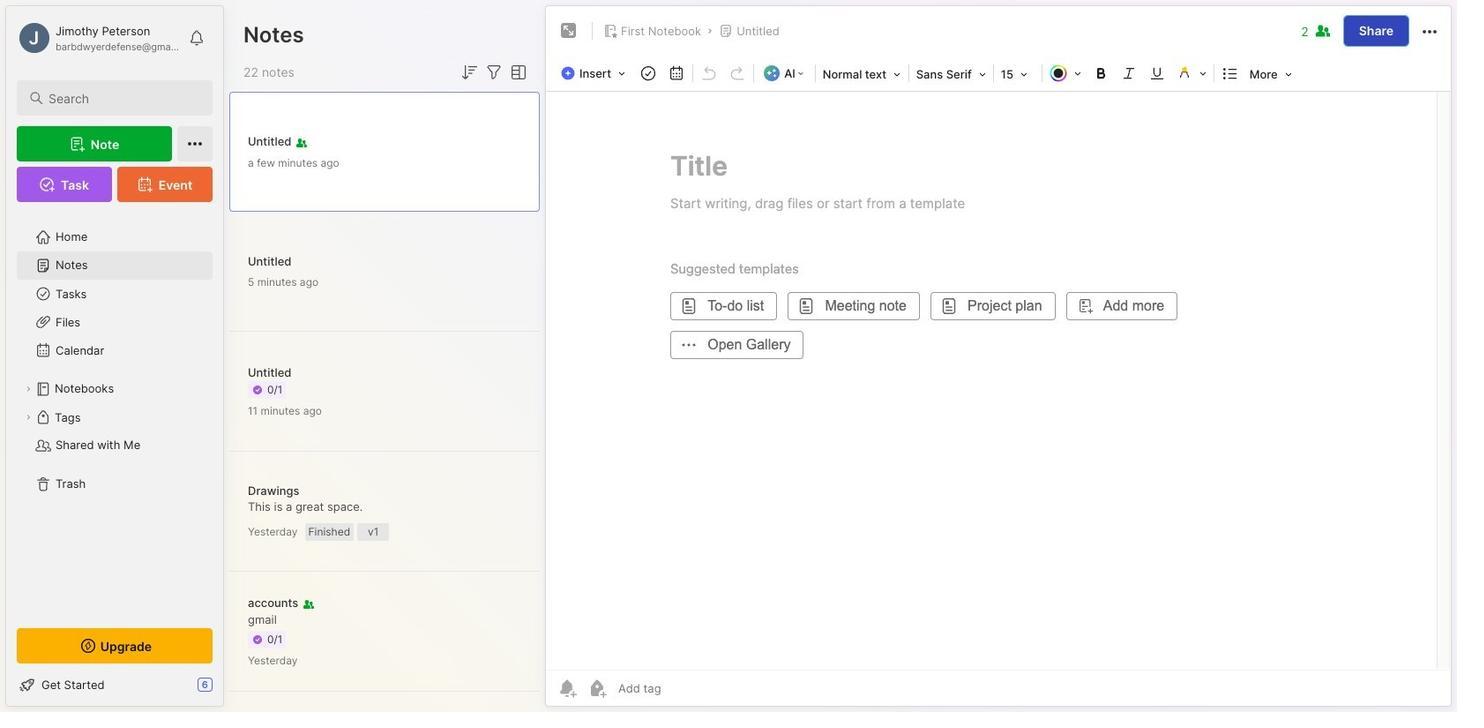 Task type: describe. For each thing, give the bounding box(es) containing it.
expand note image
[[559, 20, 580, 41]]

Note Editor text field
[[546, 91, 1452, 670]]

calendar event image
[[665, 61, 689, 86]]

task image
[[636, 61, 661, 86]]

click to collapse image
[[223, 679, 236, 701]]

Font color field
[[1045, 61, 1087, 86]]

Account field
[[17, 20, 180, 56]]

expand tags image
[[23, 412, 34, 423]]

main element
[[0, 0, 229, 712]]

Insert field
[[557, 61, 635, 86]]

Help and Learning task checklist field
[[6, 671, 223, 699]]

add a reminder image
[[557, 678, 578, 699]]

Add filters field
[[484, 62, 505, 83]]

Search text field
[[49, 90, 197, 107]]

note window element
[[545, 5, 1453, 711]]

underline image
[[1145, 61, 1170, 86]]

none search field inside the "main" element
[[49, 87, 197, 109]]

italic image
[[1117, 61, 1142, 86]]



Task type: locate. For each thing, give the bounding box(es) containing it.
Font size field
[[996, 62, 1040, 86]]

Heading level field
[[818, 62, 907, 86]]

View options field
[[505, 62, 529, 83]]

None search field
[[49, 87, 197, 109]]

bold image
[[1089, 61, 1113, 86]]

Highlight field
[[1172, 61, 1212, 86]]

add filters image
[[484, 62, 505, 83]]

More field
[[1245, 62, 1298, 86]]

expand notebooks image
[[23, 384, 34, 394]]

more actions image
[[1420, 21, 1441, 42]]

tree inside the "main" element
[[6, 213, 223, 612]]

Add tag field
[[617, 680, 750, 696]]

Font family field
[[911, 62, 992, 86]]

Sort options field
[[459, 62, 480, 83]]

More actions field
[[1420, 20, 1441, 42]]

add tag image
[[587, 678, 608, 699]]

bulleted list image
[[1218, 61, 1243, 86]]

tree
[[6, 213, 223, 612]]



Task type: vqa. For each thing, say whether or not it's contained in the screenshot.
'New Daily Tasks'
no



